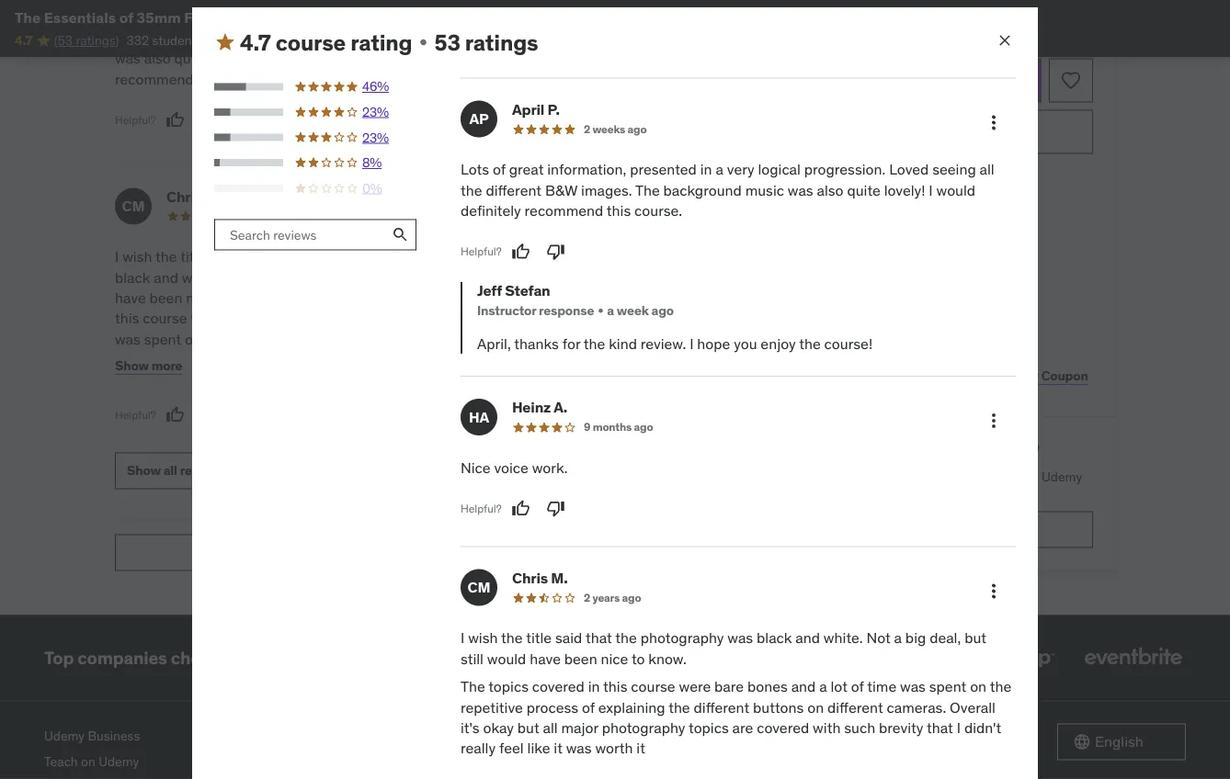 Task type: locate. For each thing, give the bounding box(es) containing it.
0 vertical spatial explaining
[[115, 350, 182, 369]]

1 vertical spatial cameras.
[[887, 698, 946, 717]]

also down 332 students
[[144, 49, 171, 68]]

more up mark review by chris m. as helpful image
[[151, 358, 182, 374]]

0 horizontal spatial were
[[191, 309, 223, 328]]

process
[[296, 330, 348, 349], [527, 698, 578, 717]]

for
[[562, 334, 580, 353]]

were down i wish the title said that the photography was black and white. not a big deal, but still would have been nice to know.
[[191, 309, 223, 328]]

also
[[144, 49, 171, 68], [817, 181, 844, 200]]

that inside i wish the title said that the photography was black and white. not a big deal, but still would have been nice to know.
[[240, 247, 266, 266]]

1 horizontal spatial more
[[929, 439, 971, 461]]

on
[[185, 330, 201, 349], [324, 350, 341, 369], [970, 678, 987, 696], [808, 698, 824, 717], [81, 754, 95, 770]]

0 vertical spatial overall
[[178, 371, 224, 390]]

i wish the title said that the photography was black and white. not a big deal, but still would have been nice to know. the topics covered in this course were bare bones and a lot of time was spent on the repetitive process of explaining the different buttons on different cameras. overall it's okay but all major photography topics are covered with such brevity that i didn't really feel like it was worth it
[[461, 629, 1012, 758]]

show
[[115, 358, 149, 374], [127, 463, 161, 479]]

nice for i wish the title said that the photography was black and white. not a big deal, but still would have been nice to know. the topics covered in this course were bare bones and a lot of time was spent on the repetitive process of explaining the different buttons on different cameras. overall it's okay but all major photography topics are covered with such brevity that i didn't really feel like it was worth it
[[601, 650, 628, 668]]

mark review by chris m. as helpful image
[[166, 406, 184, 424]]

and
[[154, 268, 178, 287], [303, 309, 328, 328], [796, 629, 820, 648], [791, 678, 816, 696]]

covered
[[346, 288, 399, 307], [270, 391, 322, 410], [532, 678, 585, 696], [757, 719, 809, 738]]

0 vertical spatial white.
[[182, 268, 221, 287]]

bones inside i wish the title said that the photography was black and white. not a big deal, but still would have been nice to know. the topics covered in this course were bare bones and a lot of time was spent on the repetitive process of explaining the different buttons on different cameras. overall it's okay but all major photography topics are covered with such brevity that i didn't really feel like it was worth it
[[748, 678, 788, 696]]

1 vertical spatial recommend
[[525, 201, 603, 220]]

great
[[163, 0, 198, 6], [509, 160, 544, 179]]

show inside "button"
[[115, 358, 149, 374]]

basics
[[573, 268, 625, 287]]

explaining
[[115, 350, 182, 369], [598, 698, 665, 717]]

really good value for money and covers all the basics
[[451, 247, 721, 287]]

progression. up students
[[161, 8, 243, 26]]

0 horizontal spatial are
[[245, 391, 266, 410]]

i inside the topics covered in this course were bare bones and a lot of time was spent on the repetitive process of explaining the different buttons on different cameras. overall it's okay but all major photography topics are covered with such brevity that i didn't really feel like it was worth it
[[193, 412, 197, 431]]

1 vertical spatial worth
[[595, 739, 633, 758]]

1 horizontal spatial course.
[[635, 201, 682, 220]]

0 vertical spatial cm
[[122, 197, 145, 215]]

skills.
[[587, 647, 634, 669]]

chris
[[166, 187, 202, 206], [512, 569, 548, 588]]

i
[[256, 49, 260, 68], [929, 181, 933, 200], [115, 247, 119, 266], [690, 334, 694, 353], [193, 412, 197, 431], [461, 629, 465, 648], [957, 719, 961, 738]]

1 horizontal spatial b&w
[[545, 181, 578, 200]]

been inside i wish the title said that the photography was black and white. not a big deal, but still would have been nice to know.
[[149, 288, 182, 307]]

9
[[584, 420, 591, 435]]

0 horizontal spatial progression.
[[161, 8, 243, 26]]

bones down i wish the title said that the photography was black and white. not a big deal, but still would have been nice to know.
[[259, 309, 299, 328]]

really left terms
[[461, 739, 496, 758]]

1 vertical spatial okay
[[483, 719, 514, 738]]

white. inside i wish the title said that the photography was black and white. not a big deal, but still would have been nice to know. the topics covered in this course were bare bones and a lot of time was spent on the repetitive process of explaining the different buttons on different cameras. overall it's okay but all major photography topics are covered with such brevity that i didn't really feel like it was worth it
[[824, 629, 863, 648]]

1 horizontal spatial information,
[[547, 160, 626, 179]]

top companies choose
[[44, 647, 234, 669]]

cameras.
[[115, 371, 174, 390], [887, 698, 946, 717]]

logical inside dialog
[[758, 160, 801, 179]]

2 inside training 2 or more people? get your team access to 25,000+ top udemy courses anytime, anywhere.
[[894, 439, 905, 461]]

this inside the topics covered in this course were bare bones and a lot of time was spent on the repetitive process of explaining the different buttons on different cameras. overall it's okay but all major photography topics are covered with such brevity that i didn't really feel like it was worth it
[[115, 309, 139, 328]]

small image
[[1073, 733, 1092, 752]]

23% button up 8% button
[[214, 129, 417, 147]]

great up the adrian
[[509, 160, 544, 179]]

didn't down netapp image
[[965, 719, 1002, 738]]

course.
[[225, 69, 273, 88], [635, 201, 682, 220]]

background
[[293, 28, 371, 47], [664, 181, 742, 200]]

it's right show more "button"
[[227, 371, 246, 390]]

mark review by april p. as helpful image for mark review by april p. as unhelpful icon
[[512, 243, 530, 261]]

this down medium icon
[[197, 69, 221, 88]]

white. for i wish the title said that the photography was black and white. not a big deal, but still would have been nice to know.
[[182, 268, 221, 287]]

1 vertical spatial time
[[867, 678, 897, 696]]

1 horizontal spatial didn't
[[965, 719, 1002, 738]]

process up terms
[[527, 698, 578, 717]]

cameras. up mark review by chris m. as helpful image
[[115, 371, 174, 390]]

0 horizontal spatial bones
[[259, 309, 299, 328]]

1 vertical spatial were
[[679, 678, 711, 696]]

top
[[44, 647, 74, 669]]

photography down show more "button"
[[115, 391, 198, 410]]

to
[[926, 71, 941, 90], [217, 288, 230, 307], [951, 469, 963, 485], [373, 647, 390, 669], [632, 650, 645, 668]]

in down the skills.
[[588, 678, 600, 696]]

spent inside i wish the title said that the photography was black and white. not a big deal, but still would have been nice to know. the topics covered in this course were bare bones and a lot of time was spent on the repetitive process of explaining the different buttons on different cameras. overall it's okay but all major photography topics are covered with such brevity that i didn't really feel like it was worth it
[[929, 678, 967, 696]]

wish inside i wish the title said that the photography was black and white. not a big deal, but still would have been nice to know. the topics covered in this course were bare bones and a lot of time was spent on the repetitive process of explaining the different buttons on different cameras. overall it's okay but all major photography topics are covered with such brevity that i didn't really feel like it was worth it
[[468, 629, 498, 648]]

such inside i wish the title said that the photography was black and white. not a big deal, but still would have been nice to know. the topics covered in this course were bare bones and a lot of time was spent on the repetitive process of explaining the different buttons on different cameras. overall it's okay but all major photography topics are covered with such brevity that i didn't really feel like it was worth it
[[844, 719, 876, 738]]

bare inside the topics covered in this course were bare bones and a lot of time was spent on the repetitive process of explaining the different buttons on different cameras. overall it's okay but all major photography topics are covered with such brevity that i didn't really feel like it was worth it
[[226, 309, 256, 328]]

bare inside i wish the title said that the photography was black and white. not a big deal, but still would have been nice to know. the topics covered in this course were bare bones and a lot of time was spent on the repetitive process of explaining the different buttons on different cameras. overall it's okay but all major photography topics are covered with such brevity that i didn't really feel like it was worth it
[[715, 678, 744, 696]]

1 vertical spatial show
[[127, 463, 161, 479]]

4.7 left (53
[[15, 32, 33, 49]]

0 horizontal spatial know.
[[234, 288, 272, 307]]

2 23% from the top
[[362, 129, 389, 146]]

week
[[617, 303, 649, 319]]

mark review by heinz a. as helpful image right 53
[[503, 28, 521, 47]]

title inside i wish the title said that the photography was black and white. not a big deal, but still would have been nice to know.
[[180, 247, 206, 266]]

certificate
[[854, 337, 915, 353]]

more inside show more "button"
[[151, 358, 182, 374]]

reviews
[[180, 463, 226, 479]]

quite down students
[[174, 49, 208, 68]]

0 horizontal spatial 4.7
[[15, 32, 33, 49]]

seeing up the 4.7 course rating
[[289, 8, 333, 26]]

chris down mark review by april p. as unhelpful image
[[166, 187, 202, 206]]

1 vertical spatial more
[[929, 439, 971, 461]]

instructor
[[477, 303, 536, 319]]

0 horizontal spatial chris
[[166, 187, 202, 206]]

with
[[326, 391, 354, 410], [813, 719, 841, 738]]

box image
[[869, 639, 931, 679]]

a right •
[[607, 303, 614, 319]]

seeing inside dialog
[[933, 160, 976, 179]]

2 23% button from the top
[[214, 129, 417, 147]]

mark review by april p. as unhelpful image
[[547, 243, 565, 261]]

this right gift
[[914, 368, 937, 384]]

worth right privacy
[[595, 739, 633, 758]]

mark review by heinz a. as unhelpful image up p. on the top left of page
[[538, 28, 556, 47]]

1 23% from the top
[[362, 104, 389, 120]]

cameras. inside i wish the title said that the photography was black and white. not a big deal, but still would have been nice to know. the topics covered in this course were bare bones and a lot of time was spent on the repetitive process of explaining the different buttons on different cameras. overall it's okay but all major photography topics are covered with such brevity that i didn't really feel like it was worth it
[[887, 698, 946, 717]]

1 horizontal spatial definitely
[[461, 201, 521, 220]]

this down the skills.
[[603, 678, 628, 696]]

lots inside dialog
[[461, 160, 489, 179]]

quite up "this"
[[847, 181, 881, 200]]

brevity inside the topics covered in this course were bare bones and a lot of time was spent on the repetitive process of explaining the different buttons on different cameras. overall it's okay but all major photography topics are covered with such brevity that i didn't really feel like it was worth it
[[115, 412, 160, 431]]

1 horizontal spatial okay
[[483, 719, 514, 738]]

said
[[210, 247, 237, 266], [555, 629, 582, 648]]

0 vertical spatial major
[[328, 371, 365, 390]]

1 vertical spatial feel
[[499, 739, 524, 758]]

0 horizontal spatial 2 years ago
[[238, 209, 296, 223]]

would down submit search image
[[375, 268, 414, 287]]

1 vertical spatial mark review by april p. as helpful image
[[512, 243, 530, 261]]

1 vertical spatial really
[[461, 739, 496, 758]]

eventbrite image
[[1080, 639, 1186, 679]]

white.
[[182, 268, 221, 287], [824, 629, 863, 648]]

23% down 46%
[[362, 104, 389, 120]]

0 horizontal spatial overall
[[178, 371, 224, 390]]

okay
[[250, 371, 281, 390], [483, 719, 514, 738]]

b&w up 4 on the top left of the page
[[545, 181, 578, 200]]

m. down mark review by april p. as unhelpful image
[[205, 187, 222, 206]]

buttons down i wish the title said that the photography was black and white. not a big deal, but still would have been nice to know.
[[270, 350, 321, 369]]

a inside i wish the title said that the photography was black and white. not a big deal, but still would have been nice to know.
[[252, 268, 260, 287]]

0 horizontal spatial really
[[241, 412, 276, 431]]

cm
[[122, 197, 145, 215], [468, 578, 490, 597]]

covers
[[451, 268, 510, 287]]

0 vertical spatial loved
[[246, 8, 286, 26]]

report
[[397, 544, 438, 561]]

years up i wish the title said that the photography was black and white. not a big deal, but still would have been nice to know.
[[247, 209, 274, 223]]

0 vertical spatial buttons
[[270, 350, 321, 369]]

it's
[[227, 371, 246, 390], [461, 719, 480, 738]]

big down search reviews text box
[[264, 268, 284, 287]]

images. down photography
[[210, 28, 261, 47]]

black inside i wish the title said that the photography was black and white. not a big deal, but still would have been nice to know.
[[115, 268, 150, 287]]

certificate of completion
[[854, 337, 996, 353]]

0 horizontal spatial images.
[[210, 28, 261, 47]]

presented up the 4.7 course rating
[[284, 0, 351, 6]]

course. up money at the top of the page
[[635, 201, 682, 220]]

didn't inside the topics covered in this course were bare bones and a lot of time was spent on the repetitive process of explaining the different buttons on different cameras. overall it's okay but all major photography topics are covered with such brevity that i didn't really feel like it was worth it
[[200, 412, 237, 431]]

topics right mark review by chris m. as helpful image
[[202, 391, 242, 410]]

value
[[553, 247, 599, 266]]

deal, inside i wish the title said that the photography was black and white. not a big deal, but still would have been nice to know. the topics covered in this course were bare bones and a lot of time was spent on the repetitive process of explaining the different buttons on different cameras. overall it's okay but all major photography topics are covered with such brevity that i didn't really feel like it was worth it
[[930, 629, 961, 648]]

add to cart button
[[825, 58, 1042, 102]]

0 vertical spatial such
[[357, 391, 388, 410]]

to build in-demand career skills.
[[369, 647, 634, 669]]

1 horizontal spatial lots
[[461, 160, 489, 179]]

major
[[328, 371, 365, 390], [561, 719, 598, 738]]

helpful?
[[451, 30, 492, 45], [115, 113, 156, 127], [461, 244, 502, 259], [451, 311, 492, 325], [115, 408, 156, 422], [461, 502, 502, 516]]

not inside i wish the title said that the photography was black and white. not a big deal, but still would have been nice to know. the topics covered in this course were bare bones and a lot of time was spent on the repetitive process of explaining the different buttons on different cameras. overall it's okay but all major photography topics are covered with such brevity that i didn't really feel like it was worth it
[[867, 629, 891, 648]]

brevity down box image
[[879, 719, 924, 738]]

progression.
[[161, 8, 243, 26], [804, 160, 886, 179]]

1 vertical spatial deal,
[[930, 629, 961, 648]]

would left career
[[487, 650, 526, 668]]

course inside the topics covered in this course were bare bones and a lot of time was spent on the repetitive process of explaining the different buttons on different cameras. overall it's okay but all major photography topics are covered with such brevity that i didn't really feel like it was worth it
[[143, 309, 187, 328]]

have inside i wish the title said that the photography was black and white. not a big deal, but still would have been nice to know.
[[115, 288, 146, 307]]

mark review by heinz a. as helpful image
[[503, 28, 521, 47], [512, 500, 530, 518]]

xsmall image
[[416, 35, 431, 50], [825, 336, 840, 354]]

team
[[877, 469, 906, 485]]

black for i wish the title said that the photography was black and white. not a big deal, but still would have been nice to know.
[[115, 268, 150, 287]]

was inside i wish the title said that the photography was black and white. not a big deal, but still would have been nice to know.
[[382, 247, 408, 266]]

1 vertical spatial mark review by heinz a. as unhelpful image
[[547, 500, 565, 518]]

1 vertical spatial progression.
[[804, 160, 886, 179]]

0 horizontal spatial lovely!
[[211, 49, 253, 68]]

0 horizontal spatial feel
[[280, 412, 304, 431]]

1 vertical spatial such
[[844, 719, 876, 738]]

show all reviews button
[[115, 453, 238, 490]]

presented
[[284, 0, 351, 6], [630, 160, 697, 179]]

ago
[[628, 122, 647, 136], [276, 209, 296, 223], [613, 209, 632, 223], [652, 303, 674, 319], [634, 420, 653, 435], [622, 591, 641, 605]]

training
[[825, 439, 891, 461]]

helpful? left mark review by april p. as unhelpful image
[[115, 113, 156, 127]]

repetitive down demand
[[461, 698, 523, 717]]

access
[[909, 469, 949, 485]]

bare down i wish the title said that the photography was black and white. not a big deal, but still would have been nice to know.
[[226, 309, 256, 328]]

1 vertical spatial said
[[555, 629, 582, 648]]

white. inside i wish the title said that the photography was black and white. not a big deal, but still would have been nice to know.
[[182, 268, 221, 287]]

show more
[[115, 358, 182, 374]]

ago down 0% button in the top left of the page
[[276, 209, 296, 223]]

review.
[[641, 334, 686, 353]]

said inside i wish the title said that the photography was black and white. not a big deal, but still would have been nice to know.
[[210, 247, 237, 266]]

brevity
[[115, 412, 160, 431], [879, 719, 924, 738]]

really inside i wish the title said that the photography was black and white. not a big deal, but still would have been nice to know. the topics covered in this course were bare bones and a lot of time was spent on the repetitive process of explaining the different buttons on different cameras. overall it's okay but all major photography topics are covered with such brevity that i didn't really feel like it was worth it
[[461, 739, 496, 758]]

0 horizontal spatial didn't
[[200, 412, 237, 431]]

ap
[[469, 109, 489, 128]]

thanks
[[514, 334, 559, 353]]

cart
[[944, 71, 971, 90]]

0 horizontal spatial lot
[[342, 309, 359, 328]]

logical
[[115, 8, 158, 26], [758, 160, 801, 179]]

0 vertical spatial xsmall image
[[416, 35, 431, 50]]

2 left the or
[[894, 439, 905, 461]]

1 horizontal spatial have
[[530, 650, 561, 668]]

deal,
[[288, 268, 319, 287], [930, 629, 961, 648]]

to inside training 2 or more people? get your team access to 25,000+ top udemy courses anytime, anywhere.
[[951, 469, 963, 485]]

0 horizontal spatial more
[[151, 358, 182, 374]]

didn't inside i wish the title said that the photography was black and white. not a big deal, but still would have been nice to know. the topics covered in this course were bare bones and a lot of time was spent on the repetitive process of explaining the different buttons on different cameras. overall it's okay but all major photography topics are covered with such brevity that i didn't really feel like it was worth it
[[965, 719, 1002, 738]]

topics down search reviews text box
[[303, 288, 343, 307]]

bones left 'volkswagen' icon
[[748, 678, 788, 696]]

0 horizontal spatial still
[[348, 268, 371, 287]]

0 horizontal spatial nice
[[186, 288, 213, 307]]

course inside i wish the title said that the photography was black and white. not a big deal, but still would have been nice to know. the topics covered in this course were bare bones and a lot of time was spent on the repetitive process of explaining the different buttons on different cameras. overall it's okay but all major photography topics are covered with such brevity that i didn't really feel like it was worth it
[[631, 678, 676, 696]]

mark review by april p. as helpful image
[[166, 111, 184, 129], [512, 243, 530, 261]]

overall down netapp image
[[950, 698, 996, 717]]

1 vertical spatial black
[[757, 629, 792, 648]]

additional actions for review by april p. image
[[983, 112, 1005, 134]]

1 horizontal spatial 4.7
[[240, 28, 271, 56]]

mark review by heinz a. as unhelpful image down work.
[[547, 500, 565, 518]]

course. down medium icon
[[225, 69, 273, 88]]

1 horizontal spatial very
[[727, 160, 755, 179]]

23% up 8%
[[362, 129, 389, 146]]

the
[[355, 8, 376, 26], [461, 181, 482, 200], [155, 247, 177, 266], [270, 247, 291, 266], [205, 330, 226, 349], [584, 334, 605, 353], [799, 334, 821, 353], [185, 350, 207, 369], [501, 629, 523, 648], [615, 629, 637, 648], [990, 678, 1012, 696], [669, 698, 690, 717]]

0 vertical spatial mark review by april p. as helpful image
[[166, 111, 184, 129]]

0 vertical spatial lovely!
[[211, 49, 253, 68]]

lot inside the topics covered in this course were bare bones and a lot of time was spent on the repetitive process of explaining the different buttons on different cameras. overall it's okay but all major photography topics are covered with such brevity that i didn't really feel like it was worth it
[[342, 309, 359, 328]]

topics
[[303, 288, 343, 307], [202, 391, 242, 410], [489, 678, 529, 696], [689, 719, 729, 738]]

bare up the terms link
[[715, 678, 744, 696]]

chris m. down mark review by april p. as unhelpful image
[[166, 187, 222, 206]]

brevity left mark review by chris m. as helpful image
[[115, 412, 160, 431]]

1 horizontal spatial images.
[[581, 181, 632, 200]]

good
[[507, 247, 550, 266]]

deal, for i wish the title said that the photography was black and white. not a big deal, but still would have been nice to know. the topics covered in this course were bare bones and a lot of time was spent on the repetitive process of explaining the different buttons on different cameras. overall it's okay but all major photography topics are covered with such brevity that i didn't really feel like it was worth it
[[930, 629, 961, 648]]

dialog
[[192, 7, 1038, 780]]

mark review by heinz a. as unhelpful image
[[538, 28, 556, 47], [547, 500, 565, 518]]

seeing right day
[[933, 160, 976, 179]]

said inside i wish the title said that the photography was black and white. not a big deal, but still would have been nice to know. the topics covered in this course were bare bones and a lot of time was spent on the repetitive process of explaining the different buttons on different cameras. overall it's okay but all major photography topics are covered with such brevity that i didn't really feel like it was worth it
[[555, 629, 582, 648]]

buttons inside the topics covered in this course were bare bones and a lot of time was spent on the repetitive process of explaining the different buttons on different cameras. overall it's okay but all major photography topics are covered with such brevity that i didn't really feel like it was worth it
[[270, 350, 321, 369]]

0 vertical spatial more
[[151, 358, 182, 374]]

0 vertical spatial 23% button
[[214, 103, 417, 121]]

0 vertical spatial were
[[191, 309, 223, 328]]

0 vertical spatial lot
[[342, 309, 359, 328]]

23% button down 46% button
[[214, 103, 417, 121]]

money
[[635, 247, 687, 266]]

0 vertical spatial cameras.
[[115, 371, 174, 390]]

terms
[[544, 728, 579, 745]]

voice
[[494, 459, 529, 477]]

a up 'and'
[[716, 160, 724, 179]]

chris m. up career
[[512, 569, 568, 588]]

0 vertical spatial b&w
[[174, 28, 207, 47]]

have inside i wish the title said that the photography was black and white. not a big deal, but still would have been nice to know. the topics covered in this course were bare bones and a lot of time was spent on the repetitive process of explaining the different buttons on different cameras. overall it's okay but all major photography topics are covered with such brevity that i didn't really feel like it was worth it
[[530, 650, 561, 668]]

big for i wish the title said that the photography was black and white. not a big deal, but still would have been nice to know.
[[264, 268, 284, 287]]

with inside the topics covered in this course were bare bones and a lot of time was spent on the repetitive process of explaining the different buttons on different cameras. overall it's okay but all major photography topics are covered with such brevity that i didn't really feel like it was worth it
[[326, 391, 354, 410]]

1 vertical spatial 23% button
[[214, 129, 417, 147]]

show inside button
[[127, 463, 161, 479]]

business
[[88, 728, 140, 745]]

1 horizontal spatial not
[[867, 629, 891, 648]]

lot inside i wish the title said that the photography was black and white. not a big deal, but still would have been nice to know. the topics covered in this course were bare bones and a lot of time was spent on the repetitive process of explaining the different buttons on different cameras. overall it's okay but all major photography topics are covered with such brevity that i didn't really feel like it was worth it
[[831, 678, 848, 696]]

images. up '4 years ago'
[[581, 181, 632, 200]]

mark review by april p. as helpful image left mark review by april p. as unhelpful image
[[166, 111, 184, 129]]

udemy business link
[[44, 724, 280, 749]]

4.7 down photography
[[240, 28, 271, 56]]

0 vertical spatial deal,
[[288, 268, 319, 287]]

0 horizontal spatial it's
[[227, 371, 246, 390]]

1 horizontal spatial presented
[[630, 160, 697, 179]]

this
[[825, 205, 853, 224]]

white. for i wish the title said that the photography was black and white. not a big deal, but still would have been nice to know. the topics covered in this course were bare bones and a lot of time was spent on the repetitive process of explaining the different buttons on different cameras. overall it's okay but all major photography topics are covered with such brevity that i didn't really feel like it was worth it
[[824, 629, 863, 648]]

the down demand
[[461, 678, 485, 696]]

the topics covered in this course were bare bones and a lot of time was spent on the repetitive process of explaining the different buttons on different cameras. overall it's okay but all major photography topics are covered with such brevity that i didn't really feel like it was worth it
[[115, 288, 414, 451]]

know. inside i wish the title said that the photography was black and white. not a big deal, but still would have been nice to know.
[[234, 288, 272, 307]]

are down nasdaq image
[[732, 719, 753, 738]]

but inside i wish the title said that the photography was black and white. not a big deal, but still would have been nice to know.
[[323, 268, 345, 287]]

know. down search reviews text box
[[234, 288, 272, 307]]

black
[[115, 268, 150, 287], [757, 629, 792, 648]]

loved
[[246, 8, 286, 26], [889, 160, 929, 179]]

deal, inside i wish the title said that the photography was black and white. not a big deal, but still would have been nice to know.
[[288, 268, 319, 287]]

0 vertical spatial mark review by heinz a. as unhelpful image
[[538, 28, 556, 47]]

your
[[849, 469, 874, 485]]

buttons
[[270, 350, 321, 369], [753, 698, 804, 717]]

major inside the topics covered in this course were bare bones and a lot of time was spent on the repetitive process of explaining the different buttons on different cameras. overall it's okay but all major photography topics are covered with such brevity that i didn't really feel like it was worth it
[[328, 371, 365, 390]]

not down search reviews text box
[[225, 268, 249, 287]]

0 vertical spatial progression.
[[161, 8, 243, 26]]

buttons down nasdaq image
[[753, 698, 804, 717]]

title for i wish the title said that the photography was black and white. not a big deal, but still would have been nice to know. the topics covered in this course were bare bones and a lot of time was spent on the repetitive process of explaining the different buttons on different cameras. overall it's okay but all major photography topics are covered with such brevity that i didn't really feel like it was worth it
[[526, 629, 552, 648]]

process inside i wish the title said that the photography was black and white. not a big deal, but still would have been nice to know. the topics covered in this course were bare bones and a lot of time was spent on the repetitive process of explaining the different buttons on different cameras. overall it's okay but all major photography topics are covered with such brevity that i didn't really feel like it was worth it
[[527, 698, 578, 717]]

in inside the topics covered in this course were bare bones and a lot of time was spent on the repetitive process of explaining the different buttons on different cameras. overall it's okay but all major photography topics are covered with such brevity that i didn't really feel like it was worth it
[[402, 288, 414, 307]]

would inside i wish the title said that the photography was black and white. not a big deal, but still would have been nice to know.
[[375, 268, 414, 287]]

the down photography
[[264, 28, 289, 47]]

0 vertical spatial brevity
[[115, 412, 160, 431]]

1 horizontal spatial background
[[664, 181, 742, 200]]

been up terms
[[564, 650, 597, 668]]

teach
[[44, 754, 78, 770]]

1 horizontal spatial like
[[527, 739, 550, 758]]

big inside i wish the title said that the photography was black and white. not a big deal, but still would have been nice to know.
[[264, 268, 284, 287]]

have for i wish the title said that the photography was black and white. not a big deal, but still would have been nice to know. the topics covered in this course were bare bones and a lot of time was spent on the repetitive process of explaining the different buttons on different cameras. overall it's okay but all major photography topics are covered with such brevity that i didn't really feel like it was worth it
[[530, 650, 561, 668]]

more inside training 2 or more people? get your team access to 25,000+ top udemy courses anytime, anywhere.
[[929, 439, 971, 461]]

information,
[[202, 0, 281, 6], [547, 160, 626, 179]]

1 horizontal spatial really
[[461, 739, 496, 758]]

a.
[[554, 398, 567, 417]]

know. for i wish the title said that the photography was black and white. not a big deal, but still would have been nice to know. the topics covered in this course were bare bones and a lot of time was spent on the repetitive process of explaining the different buttons on different cameras. overall it's okay but all major photography topics are covered with such brevity that i didn't really feel like it was worth it
[[649, 650, 687, 668]]

0 horizontal spatial xsmall image
[[416, 35, 431, 50]]

lots up ab
[[461, 160, 489, 179]]

it's inside i wish the title said that the photography was black and white. not a big deal, but still would have been nice to know. the topics covered in this course were bare bones and a lot of time was spent on the repetitive process of explaining the different buttons on different cameras. overall it's okay but all major photography topics are covered with such brevity that i didn't really feel like it was worth it
[[461, 719, 480, 738]]

1 vertical spatial big
[[906, 629, 926, 648]]

1 vertical spatial white.
[[824, 629, 863, 648]]

more
[[151, 358, 182, 374], [929, 439, 971, 461]]

photography inside the topics covered in this course were bare bones and a lot of time was spent on the repetitive process of explaining the different buttons on different cameras. overall it's okay but all major photography topics are covered with such brevity that i didn't really feel like it was worth it
[[115, 391, 198, 410]]

feel inside the topics covered in this course were bare bones and a lot of time was spent on the repetitive process of explaining the different buttons on different cameras. overall it's okay but all major photography topics are covered with such brevity that i didn't really feel like it was worth it
[[280, 412, 304, 431]]

brevity inside i wish the title said that the photography was black and white. not a big deal, but still would have been nice to know. the topics covered in this course were bare bones and a lot of time was spent on the repetitive process of explaining the different buttons on different cameras. overall it's okay but all major photography topics are covered with such brevity that i didn't really feel like it was worth it
[[879, 719, 924, 738]]

still for i wish the title said that the photography was black and white. not a big deal, but still would have been nice to know.
[[348, 268, 371, 287]]

teach on udemy link
[[44, 749, 280, 775]]

money-
[[920, 169, 958, 183]]

mark review by heinz a. as helpful image down the nice voice work.
[[512, 500, 530, 518]]

that inside the topics covered in this course were bare bones and a lot of time was spent on the repetitive process of explaining the different buttons on different cameras. overall it's okay but all major photography topics are covered with such brevity that i didn't really feel like it was worth it
[[163, 412, 189, 431]]

mark review by april p. as helpful image up all
[[512, 243, 530, 261]]

this up show more
[[115, 309, 139, 328]]

photography up privacy policy link
[[602, 719, 685, 738]]

big for i wish the title said that the photography was black and white. not a big deal, but still would have been nice to know. the topics covered in this course were bare bones and a lot of time was spent on the repetitive process of explaining the different buttons on different cameras. overall it's okay but all major photography topics are covered with such brevity that i didn't really feel like it was worth it
[[906, 629, 926, 648]]

black up show more
[[115, 268, 150, 287]]

explaining up mark review by chris m. as helpful image
[[115, 350, 182, 369]]

great up film
[[163, 0, 198, 6]]

not for i wish the title said that the photography was black and white. not a big deal, but still would have been nice to know. the topics covered in this course were bare bones and a lot of time was spent on the repetitive process of explaining the different buttons on different cameras. overall it's okay but all major photography topics are covered with such brevity that i didn't really feel like it was worth it
[[867, 629, 891, 648]]

1 horizontal spatial 2 years ago
[[584, 591, 641, 605]]

1 horizontal spatial cm
[[468, 578, 490, 597]]

information, up photography
[[202, 0, 281, 6]]

cameras. inside the topics covered in this course were bare bones and a lot of time was spent on the repetitive process of explaining the different buttons on different cameras. overall it's okay but all major photography topics are covered with such brevity that i didn't really feel like it was worth it
[[115, 371, 174, 390]]

xsmall image up share
[[825, 336, 840, 354]]

repetitive inside i wish the title said that the photography was black and white. not a big deal, but still would have been nice to know. the topics covered in this course were bare bones and a lot of time was spent on the repetitive process of explaining the different buttons on different cameras. overall it's okay but all major photography topics are covered with such brevity that i didn't really feel like it was worth it
[[461, 698, 523, 717]]

0 vertical spatial chris
[[166, 187, 202, 206]]

it's inside the topics covered in this course were bare bones and a lot of time was spent on the repetitive process of explaining the different buttons on different cameras. overall it's okay but all major photography topics are covered with such brevity that i didn't really feel like it was worth it
[[227, 371, 246, 390]]

wish for i wish the title said that the photography was black and white. not a big deal, but still would have been nice to know.
[[122, 247, 152, 266]]

1 horizontal spatial m.
[[551, 569, 568, 588]]

helpful? down nice
[[461, 502, 502, 516]]

1 horizontal spatial great
[[509, 160, 544, 179]]

course!
[[824, 334, 873, 353]]

nice inside i wish the title said that the photography was black and white. not a big deal, but still would have been nice to know.
[[186, 288, 213, 307]]

lovely! down photography
[[211, 49, 253, 68]]

not right 'volkswagen' icon
[[867, 629, 891, 648]]

background up 'and'
[[664, 181, 742, 200]]

cameras. down box image
[[887, 698, 946, 717]]

1 horizontal spatial overall
[[950, 698, 996, 717]]

images. inside dialog
[[581, 181, 632, 200]]

day
[[899, 169, 918, 183]]

didn't
[[200, 412, 237, 431], [965, 719, 1002, 738]]

1 horizontal spatial logical
[[758, 160, 801, 179]]

includes:
[[906, 205, 968, 224]]

okay inside the topics covered in this course were bare bones and a lot of time was spent on the repetitive process of explaining the different buttons on different cameras. overall it's okay but all major photography topics are covered with such brevity that i didn't really feel like it was worth it
[[250, 371, 281, 390]]

4.7 for 4.7 course rating
[[240, 28, 271, 56]]

are right mark review by chris m. as helpful image
[[245, 391, 266, 410]]

additional actions for review by heinz a. image
[[983, 410, 1005, 432]]

0 horizontal spatial been
[[149, 288, 182, 307]]

1 horizontal spatial seeing
[[933, 160, 976, 179]]

1 horizontal spatial xsmall image
[[825, 336, 840, 354]]

explaining up the terms link
[[598, 698, 665, 717]]

2 years ago inside dialog
[[584, 591, 641, 605]]

explaining inside the topics covered in this course were bare bones and a lot of time was spent on the repetitive process of explaining the different buttons on different cameras. overall it's okay but all major photography topics are covered with such brevity that i didn't really feel like it was worth it
[[115, 350, 182, 369]]

1 horizontal spatial know.
[[649, 650, 687, 668]]

0 horizontal spatial repetitive
[[230, 330, 292, 349]]

know. for i wish the title said that the photography was black and white. not a big deal, but still would have been nice to know.
[[234, 288, 272, 307]]

english
[[1095, 733, 1144, 751]]

0 vertical spatial okay
[[250, 371, 281, 390]]

chris up career
[[512, 569, 548, 588]]

not inside i wish the title said that the photography was black and white. not a big deal, but still would have been nice to know.
[[225, 268, 249, 287]]

course up show more
[[143, 309, 187, 328]]

0 vertical spatial worth
[[376, 412, 413, 431]]

a up rating
[[370, 0, 378, 6]]

still down search reviews text box
[[348, 268, 371, 287]]

mark review by april p. as unhelpful image
[[201, 111, 219, 129]]

bones
[[259, 309, 299, 328], [748, 678, 788, 696]]



Task type: vqa. For each thing, say whether or not it's contained in the screenshot.
have corresponding to I wish the title said that the photography was black and white. Not a big deal, but still would have been nice to know. The topics covered in this course were bare bones and a lot of time was spent on the repetitive process of explaining the different buttons on different cameras. Overall it's okay but all major photography topics are covered with such brevity that I didn't really feel like it was worth it
yes



Task type: describe. For each thing, give the bounding box(es) containing it.
ha
[[469, 408, 489, 427]]

a right 'volkswagen' icon
[[894, 629, 902, 648]]

a inside jeff stefan instructor response • a week ago
[[607, 303, 614, 319]]

0 vertical spatial images.
[[210, 28, 261, 47]]

2 left weeks
[[584, 122, 590, 136]]

0 horizontal spatial information,
[[202, 0, 281, 6]]

wish for i wish the title said that the photography was black and white. not a big deal, but still would have been nice to know. the topics covered in this course were bare bones and a lot of time was spent on the repetitive process of explaining the different buttons on different cameras. overall it's okay but all major photography topics are covered with such brevity that i didn't really feel like it was worth it
[[468, 629, 498, 648]]

topics down to build in-demand career skills.
[[489, 678, 529, 696]]

years up the skills.
[[593, 591, 620, 605]]

with inside i wish the title said that the photography was black and white. not a big deal, but still would have been nice to know. the topics covered in this course were bare bones and a lot of time was spent on the repetitive process of explaining the different buttons on different cameras. overall it's okay but all major photography topics are covered with such brevity that i didn't really feel like it was worth it
[[813, 719, 841, 738]]

2 weeks ago
[[584, 122, 647, 136]]

the up money at the top of the page
[[635, 181, 660, 200]]

0 vertical spatial m.
[[205, 187, 222, 206]]

apply coupon button
[[1000, 358, 1093, 395]]

ago up for
[[613, 209, 632, 223]]

1 vertical spatial great
[[509, 160, 544, 179]]

gift
[[889, 368, 912, 384]]

you
[[734, 334, 757, 353]]

bones inside the topics covered in this course were bare bones and a lot of time was spent on the repetitive process of explaining the different buttons on different cameras. overall it's okay but all major photography topics are covered with such brevity that i didn't really feel like it was worth it
[[259, 309, 299, 328]]

still for i wish the title said that the photography was black and white. not a big deal, but still would have been nice to know. the topics covered in this course were bare bones and a lot of time was spent on the repetitive process of explaining the different buttons on different cameras. overall it's okay but all major photography topics are covered with such brevity that i didn't really feel like it was worth it
[[461, 650, 484, 668]]

would up includes:
[[937, 181, 976, 200]]

nice
[[461, 459, 491, 477]]

53
[[434, 28, 460, 56]]

the left essentials
[[15, 8, 41, 27]]

1 vertical spatial xsmall image
[[825, 336, 840, 354]]

a inside the topics covered in this course were bare bones and a lot of time was spent on the repetitive process of explaining the different buttons on different cameras. overall it's okay but all major photography topics are covered with such brevity that i didn't really feel like it was worth it
[[331, 309, 339, 328]]

anytime,
[[873, 487, 922, 503]]

helpful? up ap at left top
[[451, 30, 492, 45]]

1 vertical spatial mark review by heinz a. as helpful image
[[512, 500, 530, 518]]

kind
[[609, 334, 637, 353]]

get
[[825, 469, 846, 485]]

april p.
[[512, 100, 560, 119]]

the inside i wish the title said that the photography was black and white. not a big deal, but still would have been nice to know. the topics covered in this course were bare bones and a lot of time was spent on the repetitive process of explaining the different buttons on different cameras. overall it's okay but all major photography topics are covered with such brevity that i didn't really feel like it was worth it
[[461, 678, 485, 696]]

abuse
[[441, 544, 477, 561]]

0 horizontal spatial definitely
[[306, 49, 367, 68]]

music inside dialog
[[745, 181, 784, 200]]

35mm
[[137, 8, 181, 27]]

medium image
[[214, 31, 236, 54]]

show for show all reviews
[[127, 463, 161, 479]]

enjoy
[[761, 334, 796, 353]]

and inside the topics covered in this course were bare bones and a lot of time was spent on the repetitive process of explaining the different buttons on different cameras. overall it's okay but all major photography topics are covered with such brevity that i didn't really feel like it was worth it
[[303, 309, 328, 328]]

1 horizontal spatial recommend
[[525, 201, 603, 220]]

1 vertical spatial cm
[[468, 578, 490, 597]]

1 vertical spatial chris
[[512, 569, 548, 588]]

4.7 course rating
[[240, 28, 412, 56]]

years right 4 on the top left of the page
[[584, 209, 611, 223]]

9 months ago
[[584, 420, 653, 435]]

ago up the skills.
[[622, 591, 641, 605]]

i inside i wish the title said that the photography was black and white. not a big deal, but still would have been nice to know.
[[115, 247, 119, 266]]

all inside i wish the title said that the photography was black and white. not a big deal, but still would have been nice to know. the topics covered in this course were bare bones and a lot of time was spent on the repetitive process of explaining the different buttons on different cameras. overall it's okay but all major photography topics are covered with such brevity that i didn't really feel like it was worth it
[[543, 719, 558, 738]]

submit search image
[[391, 226, 410, 244]]

0%
[[362, 180, 382, 196]]

nice for i wish the title said that the photography was black and white. not a big deal, but still would have been nice to know.
[[186, 288, 213, 307]]

volkswagen image
[[806, 639, 847, 679]]

said for i wish the title said that the photography was black and white. not a big deal, but still would have been nice to know.
[[210, 247, 237, 266]]

the
[[541, 268, 570, 287]]

0 vertical spatial great
[[163, 0, 198, 6]]

definitely inside dialog
[[461, 201, 521, 220]]

23% for second the 23% button from the bottom of the page
[[362, 104, 389, 120]]

in up 'and'
[[700, 160, 712, 179]]

helpful? left mark review by chris m. as helpful image
[[115, 408, 156, 422]]

gift this course
[[889, 368, 980, 384]]

8%
[[362, 154, 382, 171]]

•
[[598, 303, 604, 319]]

ago right months
[[634, 420, 653, 435]]

in-
[[438, 647, 461, 669]]

share
[[830, 368, 865, 384]]

close modal image
[[996, 31, 1014, 49]]

been for i wish the title said that the photography was black and white. not a big deal, but still would have been nice to know. the topics covered in this course were bare bones and a lot of time was spent on the repetitive process of explaining the different buttons on different cameras. overall it's okay but all major photography topics are covered with such brevity that i didn't really feel like it was worth it
[[564, 650, 597, 668]]

1 vertical spatial udemy
[[44, 728, 85, 745]]

0 horizontal spatial logical
[[115, 8, 158, 26]]

additional actions for review by chris m. image
[[983, 581, 1005, 603]]

4 years ago
[[575, 209, 632, 223]]

time inside the topics covered in this course were bare bones and a lot of time was spent on the repetitive process of explaining the different buttons on different cameras. overall it's okay but all major photography topics are covered with such brevity that i didn't really feel like it was worth it
[[379, 309, 408, 328]]

the essentials of 35mm film photography
[[15, 8, 309, 27]]

0 horizontal spatial b&w
[[174, 28, 207, 47]]

mark review by heinz a. as unhelpful image for bottom mark review by heinz a. as helpful 'image'
[[547, 500, 565, 518]]

25,000+
[[966, 469, 1017, 485]]

1 horizontal spatial udemy
[[99, 754, 139, 770]]

show for show more
[[115, 358, 149, 374]]

spent inside the topics covered in this course were bare bones and a lot of time was spent on the repetitive process of explaining the different buttons on different cameras. overall it's okay but all major photography topics are covered with such brevity that i didn't really feel like it was worth it
[[144, 330, 181, 349]]

in up rating
[[355, 0, 367, 6]]

have for i wish the title said that the photography was black and white. not a big deal, but still would have been nice to know.
[[115, 288, 146, 307]]

explaining inside i wish the title said that the photography was black and white. not a big deal, but still would have been nice to know. the topics covered in this course were bare bones and a lot of time was spent on the repetitive process of explaining the different buttons on different cameras. overall it's okay but all major photography topics are covered with such brevity that i didn't really feel like it was worth it
[[598, 698, 665, 717]]

months
[[593, 420, 632, 435]]

1 vertical spatial background
[[664, 181, 742, 200]]

english button
[[1057, 724, 1186, 761]]

0 vertical spatial 2 years ago
[[238, 209, 296, 223]]

4.7 for 4.7
[[15, 32, 33, 49]]

completion
[[932, 337, 996, 353]]

privacy
[[544, 754, 586, 770]]

worth inside i wish the title said that the photography was black and white. not a big deal, but still would have been nice to know. the topics covered in this course were bare bones and a lot of time was spent on the repetitive process of explaining the different buttons on different cameras. overall it's okay but all major photography topics are covered with such brevity that i didn't really feel like it was worth it
[[595, 739, 633, 758]]

really
[[451, 247, 504, 266]]

(53 ratings)
[[54, 32, 119, 49]]

report abuse
[[397, 544, 477, 561]]

worth inside the topics covered in this course were bare bones and a lot of time was spent on the repetitive process of explaining the different buttons on different cameras. overall it's okay but all major photography topics are covered with such brevity that i didn't really feel like it was worth it
[[376, 412, 413, 431]]

choose
[[171, 647, 230, 669]]

mark review by adrian b. as helpful image
[[503, 309, 521, 328]]

this course includes:
[[825, 205, 968, 224]]

on inside udemy business teach on udemy
[[81, 754, 95, 770]]

mark review by april p. as helpful image for mark review by april p. as unhelpful image
[[166, 111, 184, 129]]

2 up i wish the title said that the photography was black and white. not a big deal, but still would have been nice to know.
[[238, 209, 245, 223]]

1 horizontal spatial lots of great information, presented in a very logical progression.  loved seeing all the different b&w images.  the background music was also quite lovely!  i would definitely recommend this course.
[[461, 160, 995, 220]]

0 horizontal spatial quite
[[174, 49, 208, 68]]

and
[[690, 247, 721, 266]]

such inside the topics covered in this course were bare bones and a lot of time was spent on the repetitive process of explaining the different buttons on different cameras. overall it's okay but all major photography topics are covered with such brevity that i didn't really feel like it was worth it
[[357, 391, 388, 410]]

ratings
[[465, 28, 538, 56]]

share button
[[825, 358, 870, 395]]

a left box image
[[819, 678, 827, 696]]

process inside the topics covered in this course were bare bones and a lot of time was spent on the repetitive process of explaining the different buttons on different cameras. overall it's okay but all major photography topics are covered with such brevity that i didn't really feel like it was worth it
[[296, 330, 348, 349]]

overall inside the topics covered in this course were bare bones and a lot of time was spent on the repetitive process of explaining the different buttons on different cameras. overall it's okay but all major photography topics are covered with such brevity that i didn't really feel like it was worth it
[[178, 371, 224, 390]]

0 horizontal spatial also
[[144, 49, 171, 68]]

buttons inside i wish the title said that the photography was black and white. not a big deal, but still would have been nice to know. the topics covered in this course were bare bones and a lot of time was spent on the repetitive process of explaining the different buttons on different cameras. overall it's okay but all major photography topics are covered with such brevity that i didn't really feel like it was worth it
[[753, 698, 804, 717]]

top
[[1020, 469, 1039, 485]]

b.
[[551, 187, 565, 206]]

but inside the topics covered in this course were bare bones and a lot of time was spent on the repetitive process of explaining the different buttons on different cameras. overall it's okay but all major photography topics are covered with such brevity that i didn't really feel like it was worth it
[[284, 371, 306, 390]]

report abuse button
[[115, 535, 759, 571]]

1 horizontal spatial progression.
[[804, 160, 886, 179]]

april
[[512, 100, 545, 119]]

all
[[513, 268, 538, 287]]

course down completion
[[940, 368, 980, 384]]

netapp image
[[953, 639, 1058, 679]]

nasdaq image
[[679, 639, 784, 679]]

udemy inside training 2 or more people? get your team access to 25,000+ top udemy courses anytime, anywhere.
[[1042, 469, 1082, 485]]

not for i wish the title said that the photography was black and white. not a big deal, but still would have been nice to know.
[[225, 268, 249, 287]]

0 horizontal spatial very
[[381, 0, 409, 6]]

46% button
[[214, 78, 417, 96]]

dialog containing 4.7 course rating
[[192, 7, 1038, 780]]

course up 46% button
[[276, 28, 346, 56]]

0 vertical spatial presented
[[284, 0, 351, 6]]

coupon
[[1042, 368, 1088, 384]]

to inside i wish the title said that the photography was black and white. not a big deal, but still would have been nice to know.
[[217, 288, 230, 307]]

feel inside i wish the title said that the photography was black and white. not a big deal, but still would have been nice to know. the topics covered in this course were bare bones and a lot of time was spent on the repetitive process of explaining the different buttons on different cameras. overall it's okay but all major photography topics are covered with such brevity that i didn't really feel like it was worth it
[[499, 739, 524, 758]]

1 vertical spatial quite
[[847, 181, 881, 200]]

major inside i wish the title said that the photography was black and white. not a big deal, but still would have been nice to know. the topics covered in this course were bare bones and a lot of time was spent on the repetitive process of explaining the different buttons on different cameras. overall it's okay but all major photography topics are covered with such brevity that i didn't really feel like it was worth it
[[561, 719, 598, 738]]

photography right the skills.
[[641, 629, 724, 648]]

adrian b.
[[503, 187, 565, 206]]

like inside the topics covered in this course were bare bones and a lot of time was spent on the repetitive process of explaining the different buttons on different cameras. overall it's okay but all major photography topics are covered with such brevity that i didn't really feel like it was worth it
[[308, 412, 331, 431]]

would up 46% button
[[264, 49, 303, 68]]

1 horizontal spatial also
[[817, 181, 844, 200]]

ago right weeks
[[628, 122, 647, 136]]

i wish the title said that the photography was black and white. not a big deal, but still would have been nice to know.
[[115, 247, 414, 307]]

helpful? up covers
[[461, 244, 502, 259]]

really inside the topics covered in this course were bare bones and a lot of time was spent on the repetitive process of explaining the different buttons on different cameras. overall it's okay but all major photography topics are covered with such brevity that i didn't really feel like it was worth it
[[241, 412, 276, 431]]

ago inside jeff stefan instructor response • a week ago
[[652, 303, 674, 319]]

add
[[896, 71, 923, 90]]

rating
[[351, 28, 412, 56]]

1 horizontal spatial lovely!
[[884, 181, 926, 200]]

1 vertical spatial m.
[[551, 569, 568, 588]]

0 vertical spatial music
[[374, 28, 413, 47]]

to inside button
[[926, 71, 941, 90]]

23% for first the 23% button from the bottom
[[362, 129, 389, 146]]

demand
[[461, 647, 528, 669]]

okay inside i wish the title said that the photography was black and white. not a big deal, but still would have been nice to know. the topics covered in this course were bare bones and a lot of time was spent on the repetitive process of explaining the different buttons on different cameras. overall it's okay but all major photography topics are covered with such brevity that i didn't really feel like it was worth it
[[483, 719, 514, 738]]

guarantee
[[986, 169, 1037, 183]]

anywhere.
[[925, 487, 984, 503]]

0 vertical spatial mark review by heinz a. as helpful image
[[503, 28, 521, 47]]

1 horizontal spatial chris m.
[[512, 569, 568, 588]]

2 up the skills.
[[584, 591, 590, 605]]

this right 4 on the top left of the page
[[607, 201, 631, 220]]

and inside i wish the title said that the photography was black and white. not a big deal, but still would have been nice to know.
[[154, 268, 178, 287]]

companies
[[77, 647, 167, 669]]

been for i wish the title said that the photography was black and white. not a big deal, but still would have been nice to know.
[[149, 288, 182, 307]]

mark review by adrian b. as unhelpful image
[[538, 309, 556, 328]]

course. inside dialog
[[635, 201, 682, 220]]

april,
[[477, 334, 511, 353]]

this inside i wish the title said that the photography was black and white. not a big deal, but still would have been nice to know. the topics covered in this course were bare bones and a lot of time was spent on the repetitive process of explaining the different buttons on different cameras. overall it's okay but all major photography topics are covered with such brevity that i didn't really feel like it was worth it
[[603, 678, 628, 696]]

heinz
[[512, 398, 551, 417]]

mark review by heinz a. as unhelpful image for mark review by heinz a. as helpful 'image' to the top
[[538, 28, 556, 47]]

332 students
[[126, 32, 203, 49]]

terms link
[[544, 724, 780, 749]]

0 horizontal spatial loved
[[246, 8, 286, 26]]

0 horizontal spatial cm
[[122, 197, 145, 215]]

overall inside i wish the title said that the photography was black and white. not a big deal, but still would have been nice to know. the topics covered in this course were bare bones and a lot of time was spent on the repetitive process of explaining the different buttons on different cameras. overall it's okay but all major photography topics are covered with such brevity that i didn't really feel like it was worth it
[[950, 698, 996, 717]]

were inside the topics covered in this course were bare bones and a lot of time was spent on the repetitive process of explaining the different buttons on different cameras. overall it's okay but all major photography topics are covered with such brevity that i didn't really feel like it was worth it
[[191, 309, 223, 328]]

time inside i wish the title said that the photography was black and white. not a big deal, but still would have been nice to know. the topics covered in this course were bare bones and a lot of time was spent on the repetitive process of explaining the different buttons on different cameras. overall it's okay but all major photography topics are covered with such brevity that i didn't really feel like it was worth it
[[867, 678, 897, 696]]

in inside i wish the title said that the photography was black and white. not a big deal, but still would have been nice to know. the topics covered in this course were bare bones and a lot of time was spent on the repetitive process of explaining the different buttons on different cameras. overall it's okay but all major photography topics are covered with such brevity that i didn't really feel like it was worth it
[[588, 678, 600, 696]]

udemy business teach on udemy
[[44, 728, 140, 770]]

loved inside dialog
[[889, 160, 929, 179]]

1 23% button from the top
[[214, 103, 417, 121]]

repetitive inside the topics covered in this course were bare bones and a lot of time was spent on the repetitive process of explaining the different buttons on different cameras. overall it's okay but all major photography topics are covered with such brevity that i didn't really feel like it was worth it
[[230, 330, 292, 349]]

privacy policy link
[[544, 749, 780, 775]]

topics up privacy policy link
[[689, 719, 729, 738]]

nice voice work.
[[461, 459, 568, 477]]

response
[[539, 303, 594, 319]]

0 horizontal spatial lots of great information, presented in a very logical progression.  loved seeing all the different b&w images.  the background music was also quite lovely!  i would definitely recommend this course.
[[115, 0, 413, 88]]

would inside i wish the title said that the photography was black and white. not a big deal, but still would have been nice to know. the topics covered in this course were bare bones and a lot of time was spent on the repetitive process of explaining the different buttons on different cameras. overall it's okay but all major photography topics are covered with such brevity that i didn't really feel like it was worth it
[[487, 650, 526, 668]]

apply
[[1005, 368, 1039, 384]]

essentials
[[44, 8, 116, 27]]

terms privacy policy
[[544, 728, 623, 770]]

0 horizontal spatial seeing
[[289, 8, 333, 26]]

black for i wish the title said that the photography was black and white. not a big deal, but still would have been nice to know. the topics covered in this course were bare bones and a lot of time was spent on the repetitive process of explaining the different buttons on different cameras. overall it's okay but all major photography topics are covered with such brevity that i didn't really feel like it was worth it
[[757, 629, 792, 648]]

30-
[[881, 169, 899, 183]]

are inside i wish the title said that the photography was black and white. not a big deal, but still would have been nice to know. the topics covered in this course were bare bones and a lot of time was spent on the repetitive process of explaining the different buttons on different cameras. overall it's okay but all major photography topics are covered with such brevity that i didn't really feel like it was worth it
[[732, 719, 753, 738]]

presented inside dialog
[[630, 160, 697, 179]]

1 vertical spatial very
[[727, 160, 755, 179]]

to inside i wish the title said that the photography was black and white. not a big deal, but still would have been nice to know. the topics covered in this course were bare bones and a lot of time was spent on the repetitive process of explaining the different buttons on different cameras. overall it's okay but all major photography topics are covered with such brevity that i didn't really feel like it was worth it
[[632, 650, 645, 668]]

or
[[908, 439, 925, 461]]

helpful? down jeff
[[451, 311, 492, 325]]

training 2 or more people? get your team access to 25,000+ top udemy courses anytime, anywhere.
[[825, 439, 1082, 503]]

students
[[152, 32, 203, 49]]

apply coupon
[[1005, 368, 1088, 384]]

career
[[531, 647, 583, 669]]

said for i wish the title said that the photography was black and white. not a big deal, but still would have been nice to know. the topics covered in this course were bare bones and a lot of time was spent on the repetitive process of explaining the different buttons on different cameras. overall it's okay but all major photography topics are covered with such brevity that i didn't really feel like it was worth it
[[555, 629, 582, 648]]

0 vertical spatial chris m.
[[166, 187, 222, 206]]

all inside button
[[163, 463, 177, 479]]

course down 30-
[[856, 205, 903, 224]]

stefan
[[505, 281, 550, 300]]

Search reviews text field
[[214, 219, 385, 251]]

policy
[[589, 754, 623, 770]]

photography inside i wish the title said that the photography was black and white. not a big deal, but still would have been nice to know.
[[295, 247, 378, 266]]

film
[[184, 8, 214, 27]]

(53
[[54, 32, 73, 49]]

title for i wish the title said that the photography was black and white. not a big deal, but still would have been nice to know.
[[180, 247, 206, 266]]

the inside the topics covered in this course were bare bones and a lot of time was spent on the repetitive process of explaining the different buttons on different cameras. overall it's okay but all major photography topics are covered with such brevity that i didn't really feel like it was worth it
[[275, 288, 299, 307]]

adrian
[[503, 187, 548, 206]]

0 horizontal spatial course.
[[225, 69, 273, 88]]

for
[[602, 247, 631, 266]]

0 horizontal spatial background
[[293, 28, 371, 47]]

0 horizontal spatial lots
[[115, 0, 143, 6]]

wishlist image
[[1060, 69, 1082, 91]]

deal, for i wish the title said that the photography was black and white. not a big deal, but still would have been nice to know.
[[288, 268, 319, 287]]

ratings)
[[76, 32, 119, 49]]

like inside i wish the title said that the photography was black and white. not a big deal, but still would have been nice to know. the topics covered in this course were bare bones and a lot of time was spent on the repetitive process of explaining the different buttons on different cameras. overall it's okay but all major photography topics are covered with such brevity that i didn't really feel like it was worth it
[[527, 739, 550, 758]]

people?
[[975, 439, 1040, 461]]

jeff
[[477, 281, 502, 300]]

46%
[[362, 78, 389, 95]]

are inside the topics covered in this course were bare bones and a lot of time was spent on the repetitive process of explaining the different buttons on different cameras. overall it's okay but all major photography topics are covered with such brevity that i didn't really feel like it was worth it
[[245, 391, 266, 410]]

were inside i wish the title said that the photography was black and white. not a big deal, but still would have been nice to know. the topics covered in this course were bare bones and a lot of time was spent on the repetitive process of explaining the different buttons on different cameras. overall it's okay but all major photography topics are covered with such brevity that i didn't really feel like it was worth it
[[679, 678, 711, 696]]

53 ratings
[[434, 28, 538, 56]]

0 vertical spatial recommend
[[115, 69, 194, 88]]

all inside the topics covered in this course were bare bones and a lot of time was spent on the repetitive process of explaining the different buttons on different cameras. overall it's okay but all major photography topics are covered with such brevity that i didn't really feel like it was worth it
[[310, 371, 325, 390]]

courses
[[825, 487, 870, 503]]



